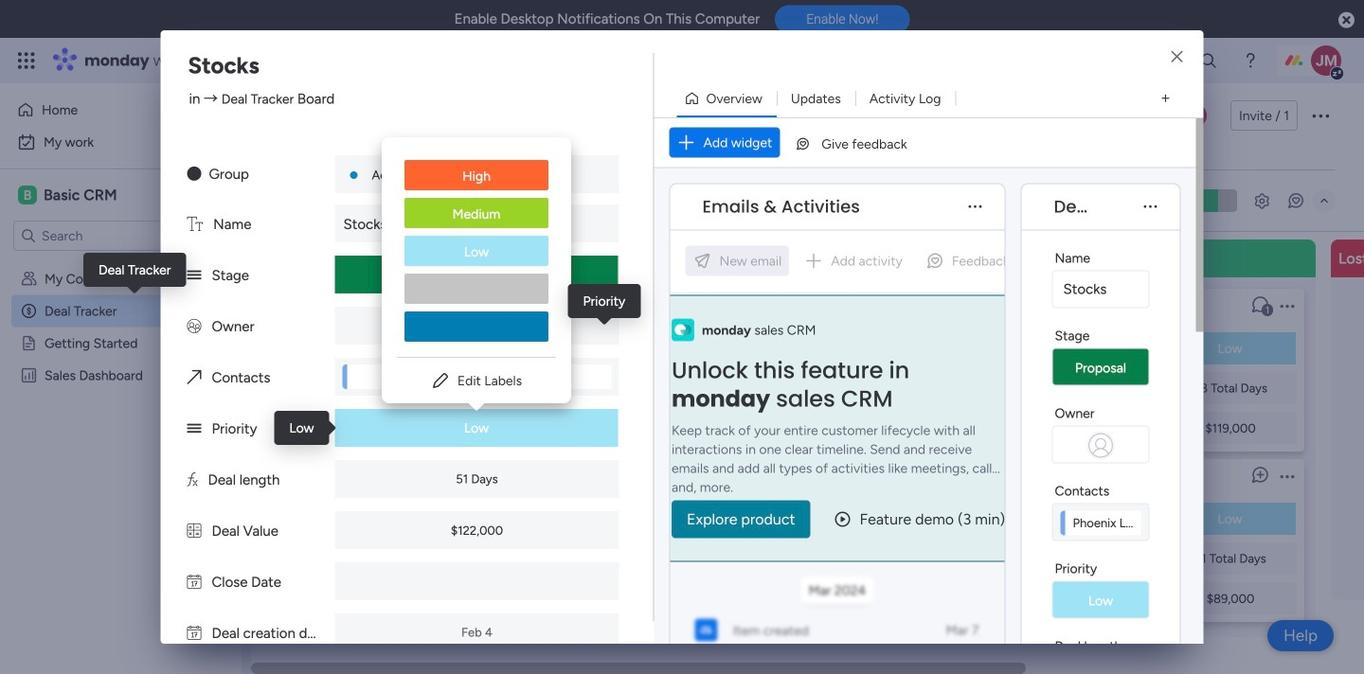 Task type: locate. For each thing, give the bounding box(es) containing it.
v2 status outline image
[[1089, 512, 1101, 527]]

v2 function small outline image
[[304, 381, 316, 396], [1089, 381, 1101, 396], [1089, 551, 1101, 567]]

1 horizontal spatial add view image
[[1162, 92, 1170, 105]]

v2 search image
[[408, 190, 422, 212]]

1 horizontal spatial more dots image
[[1144, 200, 1157, 214]]

v2 function small outline image
[[566, 381, 578, 396], [827, 381, 839, 396], [827, 551, 839, 567]]

1 horizontal spatial v2 small numbers digit column outline image
[[566, 421, 578, 436]]

v2 small numbers digit column outline image
[[827, 421, 839, 436], [1089, 421, 1101, 436], [827, 591, 839, 606]]

v2 function image
[[187, 472, 198, 489]]

0 horizontal spatial v2 status outline image
[[566, 341, 578, 356]]

list box
[[382, 145, 571, 357], [0, 259, 242, 648], [820, 281, 1043, 623], [1081, 281, 1305, 623]]

v2 status outline image
[[566, 341, 578, 356], [1089, 341, 1101, 356], [827, 512, 839, 527]]

public dashboard image
[[20, 367, 38, 385]]

v2 function small outline image for v2 small numbers digit column outline image related to v2 status outline icon to the left
[[566, 381, 578, 396]]

0 vertical spatial v2 status image
[[187, 267, 201, 284]]

0 horizontal spatial more dots image
[[969, 200, 982, 214]]

public board image
[[20, 334, 38, 352]]

edit labels image
[[431, 371, 450, 390]]

tab
[[496, 138, 527, 169]]

v2 status image down the v2 board relation small icon
[[187, 421, 201, 438]]

Search field
[[422, 188, 479, 214]]

v2 function small outline image for the middle v2 status outline icon v2 small numbers digit column outline icon
[[827, 381, 839, 396]]

workspace selection element
[[18, 184, 120, 207]]

v2 function small outline image for v2 status outline image v2 small numbers digit column outline image
[[1089, 551, 1101, 567]]

dapulse date column image
[[187, 574, 201, 591], [187, 625, 201, 642]]

2 more dots image from the left
[[1144, 200, 1157, 214]]

1 vertical spatial v2 status image
[[187, 421, 201, 438]]

v2 small numbers digit column outline image
[[304, 421, 316, 436], [566, 421, 578, 436], [1089, 591, 1101, 606]]

1 vertical spatial dapulse date column image
[[187, 625, 201, 642]]

dialog
[[0, 0, 1364, 675]]

2 horizontal spatial v2 small numbers digit column outline image
[[1089, 591, 1101, 606]]

v2 board relation small image
[[187, 370, 201, 387]]

select product image
[[17, 51, 36, 70]]

v2 status image up v2 multiple person column 'icon'
[[187, 267, 201, 284]]

row group
[[281, 240, 1364, 663]]

tab list
[[287, 138, 1336, 170]]

add view image
[[1162, 92, 1170, 105], [508, 147, 515, 160]]

monday marketplace image
[[1153, 51, 1172, 70]]

1 vertical spatial add view image
[[508, 147, 515, 160]]

1 v2 status image from the top
[[187, 267, 201, 284]]

2 v2 status image from the top
[[187, 421, 201, 438]]

1 horizontal spatial v2 status outline image
[[827, 512, 839, 527]]

more dots image
[[969, 200, 982, 214], [1144, 200, 1157, 214]]

None field
[[698, 195, 865, 219], [1049, 195, 1096, 219], [698, 195, 865, 219], [1049, 195, 1096, 219]]

v2 status image
[[187, 267, 201, 284], [187, 421, 201, 438]]

v2 small numbers digit column outline image for v2 status outline image
[[1089, 591, 1101, 606]]

v2 small numbers digit column outline image for v2 status outline icon to the left
[[566, 421, 578, 436]]

0 vertical spatial dapulse date column image
[[187, 574, 201, 591]]

dapulse close image
[[1339, 11, 1355, 30]]

collapse image
[[1317, 193, 1332, 208]]

help image
[[1241, 51, 1260, 70]]

option
[[11, 95, 202, 125], [11, 127, 230, 157], [405, 160, 549, 192], [405, 198, 549, 230], [405, 236, 549, 268], [0, 262, 242, 266], [405, 274, 549, 304], [405, 312, 549, 342]]



Task type: vqa. For each thing, say whether or not it's contained in the screenshot.
the rightmost the Add to favorites image
no



Task type: describe. For each thing, give the bounding box(es) containing it.
v2 small numbers digit column outline image for v2 status outline image
[[1089, 421, 1101, 436]]

dapulse numbers column image
[[187, 523, 201, 540]]

v2 sun image
[[187, 166, 201, 183]]

workspace image
[[18, 185, 37, 206]]

2 horizontal spatial v2 status outline image
[[1089, 341, 1101, 356]]

0 horizontal spatial v2 small numbers digit column outline image
[[304, 421, 316, 436]]

angle down image
[[367, 194, 376, 208]]

0 vertical spatial add view image
[[1162, 92, 1170, 105]]

v2 function small outline image for leftmost v2 small numbers digit column outline image
[[304, 381, 316, 396]]

jeremy miller image
[[1311, 45, 1342, 76]]

close image
[[1172, 50, 1183, 64]]

search everything image
[[1200, 51, 1218, 70]]

Search in workspace field
[[40, 225, 158, 247]]

new deal image
[[765, 249, 784, 268]]

dapulse text column image
[[187, 216, 203, 233]]

v2 multiple person column image
[[187, 318, 201, 335]]

jeremy miller image
[[1182, 103, 1207, 128]]

arrow down image
[[644, 189, 667, 212]]

1 dapulse date column image from the top
[[187, 574, 201, 591]]

2 dapulse date column image from the top
[[187, 625, 201, 642]]

1 more dots image from the left
[[969, 200, 982, 214]]

0 horizontal spatial add view image
[[508, 147, 515, 160]]

v2 small numbers digit column outline image for the middle v2 status outline icon
[[827, 421, 839, 436]]



